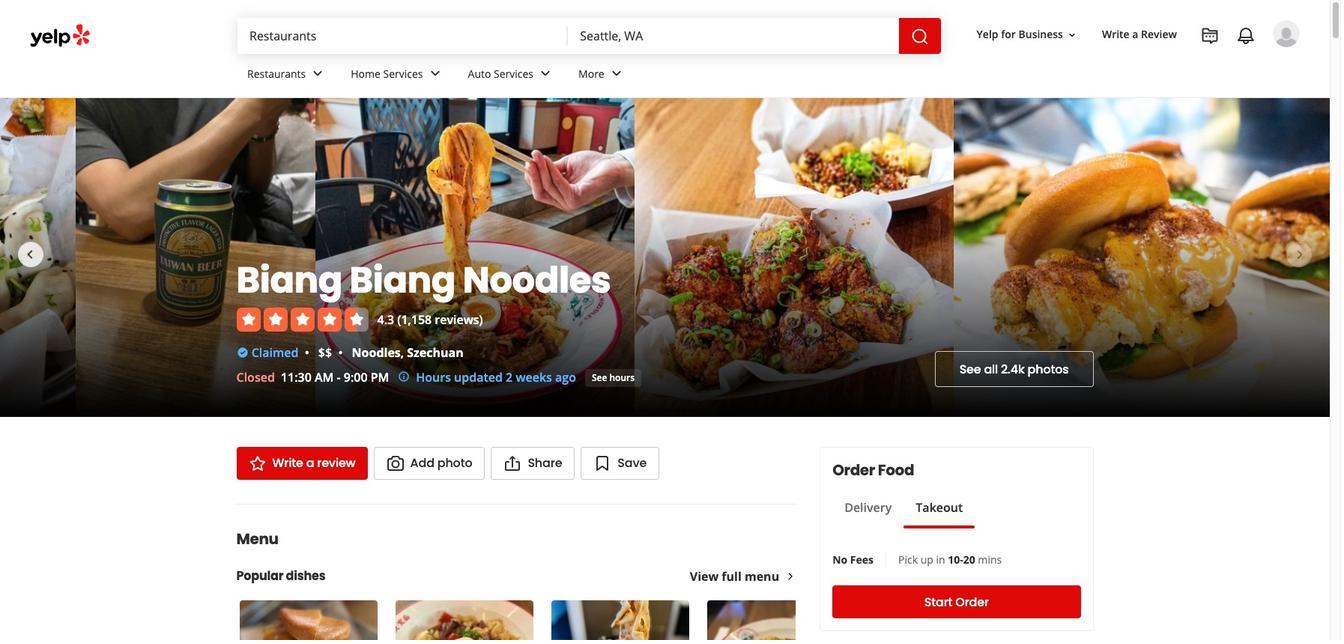 Task type: locate. For each thing, give the bounding box(es) containing it.
order right start
[[956, 594, 989, 611]]

see
[[960, 361, 981, 378], [592, 371, 607, 384]]

info alert
[[398, 369, 576, 387]]

yelp
[[977, 27, 998, 42]]

24 chevron down v2 image
[[309, 65, 327, 83], [537, 65, 555, 83], [607, 65, 625, 83]]

user actions element
[[965, 19, 1321, 111]]

0 horizontal spatial write
[[272, 455, 303, 472]]

noodles , szechuan
[[352, 345, 464, 361]]

order up delivery
[[833, 460, 875, 481]]

0 horizontal spatial a
[[306, 455, 314, 472]]

share
[[528, 455, 562, 472]]

start order
[[924, 594, 989, 611]]

24 chevron down v2 image inside restaurants "link"
[[309, 65, 327, 83]]

0 horizontal spatial biang
[[236, 256, 342, 306]]

0 horizontal spatial 24 chevron down v2 image
[[309, 65, 327, 83]]

previous image
[[21, 246, 39, 264]]

projects image
[[1201, 27, 1219, 45]]

a left "review"
[[306, 455, 314, 472]]

1 24 chevron down v2 image from the left
[[309, 65, 327, 83]]

0 horizontal spatial noodles
[[352, 345, 401, 361]]

add
[[410, 455, 434, 472]]

popular
[[236, 568, 284, 585]]

next image
[[1291, 246, 1309, 264]]

start order button
[[833, 586, 1081, 619]]

save button
[[581, 447, 659, 480]]

restaurants
[[247, 66, 306, 81]]

photos
[[1028, 361, 1069, 378]]

2 24 chevron down v2 image from the left
[[537, 65, 555, 83]]

none field things to do, nail salons, plumbers
[[238, 18, 568, 54]]

photo of biang biang noodles - seattle, wa, us. mala spicy beef dry mix noodle @yufoodjournal image
[[315, 98, 634, 417]]

order
[[833, 460, 875, 481], [956, 594, 989, 611]]

0 horizontal spatial see
[[592, 371, 607, 384]]

1 vertical spatial a
[[306, 455, 314, 472]]

None field
[[238, 18, 568, 54], [568, 18, 899, 54]]

16 info v2 image
[[398, 371, 410, 383]]

menu
[[745, 569, 779, 585]]

0 vertical spatial order
[[833, 460, 875, 481]]

services for home services
[[383, 66, 423, 81]]

services left 24 chevron down v2 image
[[383, 66, 423, 81]]

1 vertical spatial noodles
[[352, 345, 401, 361]]

write for write a review
[[272, 455, 303, 472]]

1 horizontal spatial write
[[1102, 27, 1130, 42]]

takeout tab panel
[[833, 529, 975, 535]]

write
[[1102, 27, 1130, 42], [272, 455, 303, 472]]

1 none field from the left
[[238, 18, 568, 54]]

all
[[984, 361, 998, 378]]

0 horizontal spatial services
[[383, 66, 423, 81]]

2 biang from the left
[[350, 256, 456, 306]]

up
[[921, 553, 933, 567]]

write left review
[[1102, 27, 1130, 42]]

add photo link
[[374, 447, 485, 480]]

for
[[1001, 27, 1016, 42]]

see hours
[[592, 371, 635, 384]]

24 chevron down v2 image right auto services
[[537, 65, 555, 83]]

add photo
[[410, 455, 472, 472]]

tab list containing delivery
[[833, 499, 975, 529]]

biang up (1,158
[[350, 256, 456, 306]]

1 horizontal spatial order
[[956, 594, 989, 611]]

2 horizontal spatial 24 chevron down v2 image
[[607, 65, 625, 83]]

24 chevron down v2 image right more
[[607, 65, 625, 83]]

24 chevron down v2 image inside more link
[[607, 65, 625, 83]]

0 vertical spatial noodles
[[463, 256, 611, 306]]

1 vertical spatial write
[[272, 455, 303, 472]]

1 horizontal spatial a
[[1132, 27, 1139, 42]]

1 horizontal spatial services
[[494, 66, 534, 81]]

closed 11:30 am - 9:00 pm
[[236, 369, 389, 386]]

3 24 chevron down v2 image from the left
[[607, 65, 625, 83]]

10-
[[948, 553, 963, 567]]

see all 2.4k photos link
[[935, 351, 1094, 387]]

services for auto services
[[494, 66, 534, 81]]

see all 2.4k photos
[[960, 361, 1069, 378]]

no fees
[[833, 553, 874, 567]]

photo of biang biang noodles - seattle, wa, us. taiwan beer image
[[76, 98, 315, 417]]

yelp for business
[[977, 27, 1063, 42]]

24 chevron down v2 image inside auto services link
[[537, 65, 555, 83]]

0 vertical spatial a
[[1132, 27, 1139, 42]]

(1,158
[[397, 312, 432, 328]]

1 horizontal spatial biang
[[350, 256, 456, 306]]

menu element
[[212, 504, 848, 641]]

None search field
[[238, 18, 941, 54]]

szechuan
[[407, 345, 464, 361]]

1 horizontal spatial noodles
[[463, 256, 611, 306]]

biang biang noodles
[[236, 256, 611, 306]]

9:00
[[344, 369, 368, 386]]

write right 24 star v2 image
[[272, 455, 303, 472]]

takeout
[[916, 500, 963, 516]]

hours
[[610, 371, 635, 384]]

1 horizontal spatial see
[[960, 361, 981, 378]]

24 chevron down v2 image right restaurants
[[309, 65, 327, 83]]

biang
[[236, 256, 342, 306], [350, 256, 456, 306]]

none field address, neighborhood, city, state or zip
[[568, 18, 899, 54]]

1 vertical spatial order
[[956, 594, 989, 611]]

$$
[[318, 345, 332, 361]]

services
[[383, 66, 423, 81], [494, 66, 534, 81]]

1 horizontal spatial 24 chevron down v2 image
[[537, 65, 555, 83]]

photo of biang biang noodles - seattle, wa, us. sichuan honey wings image
[[634, 98, 953, 417]]

write inside user actions element
[[1102, 27, 1130, 42]]

noodles
[[463, 256, 611, 306], [352, 345, 401, 361]]

services right auto
[[494, 66, 534, 81]]

a left review
[[1132, 27, 1139, 42]]

see left hours
[[592, 371, 607, 384]]

home services
[[351, 66, 423, 81]]

biang up 4.3 star rating image
[[236, 256, 342, 306]]

things to do, nail salons, plumbers text field
[[238, 18, 568, 54]]

a
[[1132, 27, 1139, 42], [306, 455, 314, 472]]

tab list
[[833, 499, 975, 529]]

24 chevron down v2 image for more
[[607, 65, 625, 83]]

save
[[618, 455, 647, 472]]

auto
[[468, 66, 491, 81]]

24 chevron down v2 image
[[426, 65, 444, 83]]

see left 'all'
[[960, 361, 981, 378]]

2 none field from the left
[[568, 18, 899, 54]]

1 services from the left
[[383, 66, 423, 81]]

full
[[722, 569, 742, 585]]

24 chevron down v2 image for restaurants
[[309, 65, 327, 83]]

0 vertical spatial write
[[1102, 27, 1130, 42]]

14 chevron right outline image
[[785, 572, 796, 582]]

a for review
[[306, 455, 314, 472]]

2 services from the left
[[494, 66, 534, 81]]

16 claim filled v2 image
[[236, 347, 248, 359]]

write a review
[[1102, 27, 1177, 42]]

24 camera v2 image
[[386, 455, 404, 473]]

write a review link
[[236, 447, 368, 480]]

more link
[[567, 54, 637, 97]]

review
[[1141, 27, 1177, 42]]



Task type: vqa. For each thing, say whether or not it's contained in the screenshot.
24 chevron down v2 icon inside More link
yes



Task type: describe. For each thing, give the bounding box(es) containing it.
hours updated 2 weeks ago
[[416, 369, 576, 386]]

ago
[[555, 369, 576, 386]]

write for write a review
[[1102, 27, 1130, 42]]

photo
[[437, 455, 472, 472]]

1 biang from the left
[[236, 256, 342, 306]]

(1,158 reviews) link
[[397, 312, 483, 328]]

-
[[337, 369, 341, 386]]

dishes
[[286, 568, 326, 585]]

reviews)
[[435, 312, 483, 328]]

address, neighborhood, city, state or zip text field
[[568, 18, 899, 54]]

pick up in 10-20 mins
[[898, 553, 1002, 567]]

fees
[[850, 553, 874, 567]]

cumin lamb dry mix noodles image
[[551, 601, 689, 641]]

search image
[[911, 28, 929, 46]]

pick
[[898, 553, 918, 567]]

food
[[878, 460, 914, 481]]

weeks
[[516, 369, 552, 386]]

fried chicken bao image
[[239, 601, 377, 641]]

szechuan link
[[407, 345, 464, 361]]

yelp for business button
[[971, 21, 1084, 48]]

mapo tofu dry mix noodles image
[[707, 601, 845, 641]]

0 horizontal spatial order
[[833, 460, 875, 481]]

4.3
[[377, 312, 394, 328]]

noodles link
[[352, 345, 401, 361]]

order inside button
[[956, 594, 989, 611]]

11:30
[[281, 369, 312, 386]]

start
[[924, 594, 953, 611]]

write a review
[[272, 455, 356, 472]]

am
[[315, 369, 334, 386]]

24 star v2 image
[[248, 455, 266, 473]]

in
[[936, 553, 945, 567]]

photo of biang biang noodles - seattle, wa, us. fried chicken bao image
[[953, 98, 1330, 417]]

mala spicy beef dry mix noodles image
[[395, 601, 533, 641]]

see for see all 2.4k photos
[[960, 361, 981, 378]]

auto services
[[468, 66, 534, 81]]

2.4k
[[1001, 361, 1025, 378]]

business
[[1019, 27, 1063, 42]]

delivery
[[845, 500, 892, 516]]

pm
[[371, 369, 389, 386]]

see for see hours
[[592, 371, 607, 384]]

share button
[[491, 447, 575, 480]]

view full menu
[[690, 569, 779, 585]]

home services link
[[339, 54, 456, 97]]

2
[[506, 369, 513, 386]]

16 chevron down v2 image
[[1066, 29, 1078, 41]]

a for review
[[1132, 27, 1139, 42]]

popular dishes
[[236, 568, 326, 585]]

mins
[[978, 553, 1002, 567]]

24 share v2 image
[[504, 455, 522, 473]]

24 save outline v2 image
[[594, 455, 612, 473]]

menu
[[236, 529, 278, 550]]

more
[[578, 66, 604, 81]]

photo of biang biang noodles - seattle, wa, us. image
[[0, 98, 76, 417]]

closed
[[236, 369, 275, 386]]

view full menu link
[[690, 569, 796, 585]]

view
[[690, 569, 719, 585]]

20
[[963, 553, 975, 567]]

4.3 star rating image
[[236, 308, 368, 332]]

order food
[[833, 460, 914, 481]]

review
[[317, 455, 356, 472]]

write a review link
[[1096, 21, 1183, 48]]

nolan p. image
[[1273, 20, 1300, 47]]

updated
[[454, 369, 503, 386]]

claimed
[[252, 345, 299, 361]]

notifications image
[[1237, 27, 1255, 45]]

home
[[351, 66, 381, 81]]

,
[[401, 345, 404, 361]]

see hours link
[[585, 369, 641, 387]]

hours
[[416, 369, 451, 386]]

24 chevron down v2 image for auto services
[[537, 65, 555, 83]]

restaurants link
[[235, 54, 339, 97]]

4.3 (1,158 reviews)
[[377, 312, 483, 328]]

business categories element
[[235, 54, 1300, 97]]

auto services link
[[456, 54, 567, 97]]

no
[[833, 553, 848, 567]]



